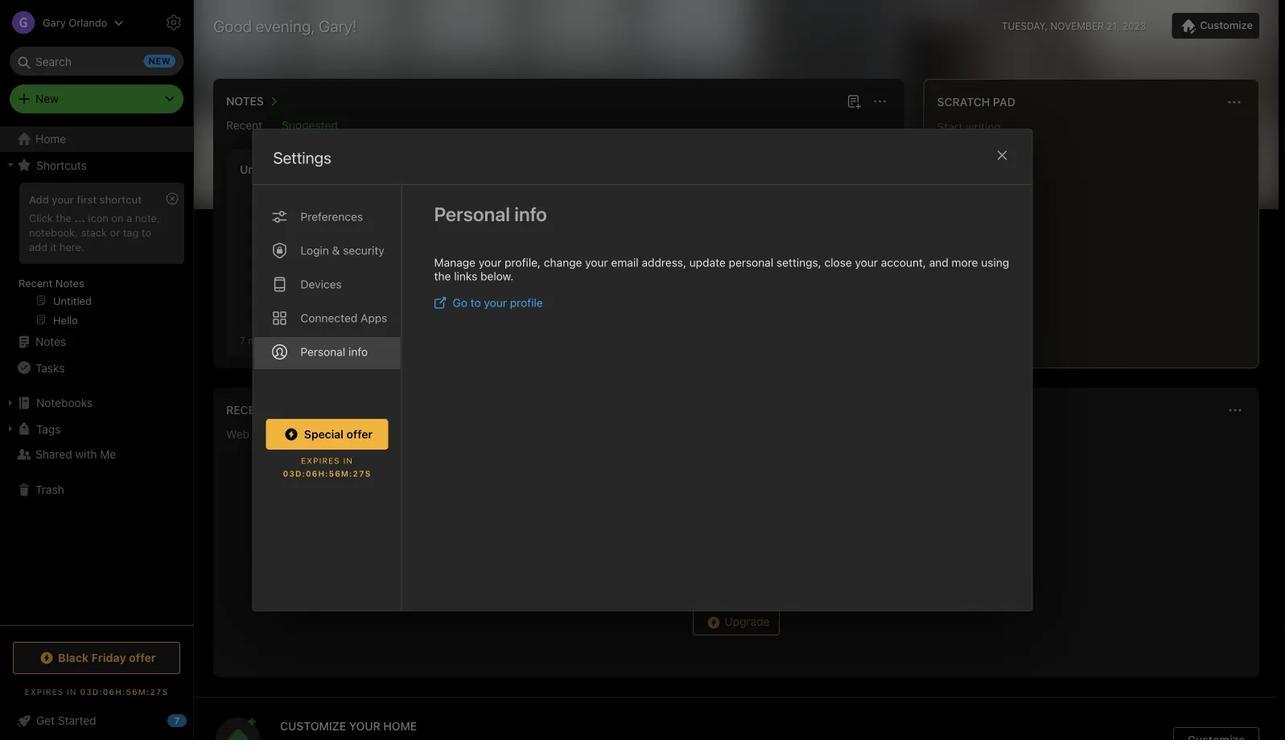 Task type: vqa. For each thing, say whether or not it's contained in the screenshot.
Scratch
yes



Task type: locate. For each thing, give the bounding box(es) containing it.
0 horizontal spatial personal info
[[301, 345, 368, 359]]

personal inside tab list
[[301, 345, 345, 359]]

1 vertical spatial expires in 03d:06h:56m:27s
[[25, 687, 168, 697]]

tree
[[0, 126, 193, 625]]

create
[[547, 266, 584, 281]]

manage your profile, change your email address, update personal settings, close your account, and more using the links below.
[[434, 256, 1009, 283]]

home
[[35, 132, 66, 146]]

tab list for notes
[[217, 119, 901, 135]]

0 horizontal spatial to
[[142, 226, 151, 238]]

offer right friday
[[129, 652, 156, 665]]

notes down here.
[[55, 277, 84, 289]]

1 horizontal spatial expires in 03d:06h:56m:27s
[[283, 456, 371, 479]]

expires in 03d:06h:56m:27s inside tab list
[[283, 456, 371, 479]]

notes up tasks
[[35, 335, 66, 349]]

settings,
[[777, 256, 822, 269]]

the left ...
[[56, 212, 72, 224]]

your down below.
[[484, 296, 507, 309]]

tab
[[482, 428, 516, 444]]

offer
[[347, 428, 373, 441], [129, 652, 156, 665]]

0 horizontal spatial expires
[[25, 687, 64, 697]]

0 vertical spatial offer
[[347, 428, 373, 441]]

tag
[[123, 226, 139, 238]]

group
[[0, 178, 192, 336]]

0 vertical spatial expires in 03d:06h:56m:27s
[[283, 456, 371, 479]]

settings image
[[164, 13, 184, 32]]

or
[[110, 226, 120, 238]]

1 horizontal spatial 03d:06h:56m:27s
[[283, 469, 371, 479]]

customize
[[1200, 19, 1253, 31]]

recent for recent
[[226, 119, 262, 132]]

to
[[142, 226, 151, 238], [471, 296, 481, 309]]

new
[[35, 92, 59, 105]]

0 vertical spatial notes
[[226, 95, 264, 108]]

1 vertical spatial offer
[[129, 652, 156, 665]]

close
[[825, 256, 852, 269]]

in inside tab list
[[343, 456, 353, 466]]

change
[[544, 256, 582, 269]]

group containing add your first shortcut
[[0, 178, 192, 336]]

tab list
[[217, 119, 901, 135], [253, 185, 402, 611], [217, 428, 1256, 444]]

evening,
[[256, 16, 315, 35]]

7
[[240, 335, 245, 346]]

tasks button
[[0, 355, 192, 381]]

here.
[[59, 241, 84, 253]]

0 horizontal spatial recent
[[19, 277, 53, 289]]

go to your profile
[[453, 296, 543, 309]]

0 horizontal spatial 03d:06h:56m:27s
[[80, 687, 168, 697]]

add
[[29, 193, 49, 205]]

tab list containing recent
[[217, 119, 901, 135]]

1 horizontal spatial info
[[514, 203, 547, 225]]

1 horizontal spatial recent
[[226, 119, 262, 132]]

recent for recent notes
[[19, 277, 53, 289]]

0 vertical spatial expires
[[301, 456, 340, 466]]

1 vertical spatial to
[[471, 296, 481, 309]]

1 vertical spatial in
[[67, 687, 77, 697]]

test
[[434, 181, 454, 194]]

0 horizontal spatial the
[[56, 212, 72, 224]]

21,
[[1107, 20, 1120, 31]]

03d:06h:56m:27s down friday
[[80, 687, 168, 697]]

a right "is"
[[424, 181, 431, 194]]

the
[[56, 212, 72, 224], [434, 270, 451, 283]]

expand tags image
[[4, 423, 17, 435]]

0 horizontal spatial in
[[67, 687, 77, 697]]

a right on
[[126, 212, 132, 224]]

03d:06h:56m:27s inside tab list
[[283, 469, 371, 479]]

1 vertical spatial personal info
[[301, 345, 368, 359]]

scratch
[[937, 95, 990, 109]]

0 vertical spatial info
[[514, 203, 547, 225]]

03d:06h:56m:27s for offer
[[283, 469, 371, 479]]

tab list containing web clips
[[217, 428, 1256, 444]]

suggested
[[282, 119, 338, 132]]

in down special offer
[[343, 456, 353, 466]]

personal down connected
[[301, 345, 345, 359]]

in for black
[[67, 687, 77, 697]]

devices
[[301, 278, 342, 291]]

add
[[29, 241, 47, 253]]

1 vertical spatial info
[[349, 345, 368, 359]]

recent down the notes button
[[226, 119, 262, 132]]

None search field
[[21, 47, 172, 76]]

expires in 03d:06h:56m:27s down black friday offer popup button
[[25, 687, 168, 697]]

customize
[[280, 720, 346, 733]]

info up profile,
[[514, 203, 547, 225]]

a
[[424, 181, 431, 194], [126, 212, 132, 224]]

0 horizontal spatial info
[[349, 345, 368, 359]]

to down the note,
[[142, 226, 151, 238]]

gary!
[[319, 16, 357, 35]]

notebooks link
[[0, 390, 192, 416]]

2023
[[1123, 20, 1146, 31]]

expires down images tab
[[301, 456, 340, 466]]

in down black
[[67, 687, 77, 697]]

1 horizontal spatial the
[[434, 270, 451, 283]]

03d:06h:56m:27s down special offer popup button
[[283, 469, 371, 479]]

scratch pad
[[937, 95, 1016, 109]]

1 vertical spatial a
[[126, 212, 132, 224]]

manage
[[434, 256, 476, 269]]

1 horizontal spatial a
[[424, 181, 431, 194]]

your left email at the top of page
[[585, 256, 608, 269]]

info
[[514, 203, 547, 225], [349, 345, 368, 359]]

1 vertical spatial recent
[[19, 277, 53, 289]]

tasks
[[35, 361, 65, 374]]

me
[[100, 448, 116, 461]]

1 horizontal spatial in
[[343, 456, 353, 466]]

0 horizontal spatial offer
[[129, 652, 156, 665]]

1 vertical spatial the
[[434, 270, 451, 283]]

1 horizontal spatial personal
[[434, 203, 510, 225]]

0 vertical spatial in
[[343, 456, 353, 466]]

recently captured
[[226, 404, 347, 417]]

your right "close"
[[855, 256, 878, 269]]

login
[[301, 244, 329, 257]]

black friday offer
[[58, 652, 156, 665]]

expires in 03d:06h:56m:27s down special offer popup button
[[283, 456, 371, 479]]

notes up recent tab
[[226, 95, 264, 108]]

recent down the add
[[19, 277, 53, 289]]

settings
[[273, 148, 331, 167]]

1 horizontal spatial expires
[[301, 456, 340, 466]]

customize your home
[[280, 720, 417, 733]]

the inside manage your profile, change your email address, update personal settings, close your account, and more using the links below.
[[434, 270, 451, 283]]

1 vertical spatial expires
[[25, 687, 64, 697]]

web
[[226, 428, 250, 441]]

personal info down test
[[434, 203, 547, 225]]

min
[[248, 335, 265, 346]]

special offer button
[[266, 419, 388, 450]]

1 vertical spatial personal
[[301, 345, 345, 359]]

0 vertical spatial to
[[142, 226, 151, 238]]

1 horizontal spatial offer
[[347, 428, 373, 441]]

preferences
[[301, 210, 363, 223]]

notebook,
[[29, 226, 78, 238]]

7 min ago
[[240, 335, 284, 346]]

tab list for recently captured
[[217, 428, 1256, 444]]

to inside icon on a note, notebook, stack or tag to add it here.
[[142, 226, 151, 238]]

more
[[952, 256, 978, 269]]

0 horizontal spatial a
[[126, 212, 132, 224]]

pad
[[993, 95, 1016, 109]]

your
[[349, 720, 381, 733]]

0 horizontal spatial personal
[[301, 345, 345, 359]]

email
[[611, 256, 639, 269]]

...
[[74, 212, 85, 224]]

personal down test
[[434, 203, 510, 225]]

create new note
[[547, 266, 638, 281]]

this is a test
[[388, 181, 454, 194]]

0 vertical spatial a
[[424, 181, 431, 194]]

your up below.
[[479, 256, 502, 269]]

a inside icon on a note, notebook, stack or tag to add it here.
[[126, 212, 132, 224]]

tags
[[36, 422, 61, 436]]

1 vertical spatial 03d:06h:56m:27s
[[80, 687, 168, 697]]

0 horizontal spatial expires in 03d:06h:56m:27s
[[25, 687, 168, 697]]

to right go
[[471, 296, 481, 309]]

1 horizontal spatial personal info
[[434, 203, 547, 225]]

group inside tree
[[0, 178, 192, 336]]

personal info down connected
[[301, 345, 368, 359]]

clips
[[253, 428, 278, 441]]

0 vertical spatial 03d:06h:56m:27s
[[283, 469, 371, 479]]

your up the click the ...
[[52, 193, 74, 205]]

2 vertical spatial notes
[[35, 335, 66, 349]]

offer right special
[[347, 428, 373, 441]]

expires for black friday offer
[[25, 687, 64, 697]]

add your first shortcut
[[29, 193, 142, 205]]

create new note button
[[523, 150, 662, 357]]

0 vertical spatial recent
[[226, 119, 262, 132]]

info down connected apps
[[349, 345, 368, 359]]

expires down black
[[25, 687, 64, 697]]

recent notes
[[19, 277, 84, 289]]

your
[[52, 193, 74, 205], [479, 256, 502, 269], [585, 256, 608, 269], [855, 256, 878, 269], [484, 296, 507, 309]]

offer inside black friday offer popup button
[[129, 652, 156, 665]]

notes button
[[223, 92, 283, 111]]

expand notebooks image
[[4, 397, 17, 410]]

login & security
[[301, 244, 385, 257]]

the down the manage
[[434, 270, 451, 283]]

good evening, gary!
[[213, 16, 357, 35]]

web clips tab
[[226, 428, 278, 444]]

expires inside tab list
[[301, 456, 340, 466]]



Task type: describe. For each thing, give the bounding box(es) containing it.
trash
[[35, 483, 64, 497]]

home
[[383, 720, 417, 733]]

tags button
[[0, 416, 192, 442]]

upgrade button
[[693, 610, 780, 636]]

tree containing home
[[0, 126, 193, 625]]

nov 13
[[388, 335, 419, 346]]

info inside tab list
[[349, 345, 368, 359]]

go to your profile button
[[434, 296, 543, 309]]

shortcut
[[100, 193, 142, 205]]

this
[[388, 181, 410, 194]]

special
[[304, 428, 344, 441]]

shared
[[35, 448, 72, 461]]

november
[[1051, 20, 1104, 31]]

documents
[[355, 428, 414, 441]]

recent tab
[[226, 119, 262, 135]]

tuesday,
[[1002, 20, 1048, 31]]

shortcuts button
[[0, 152, 192, 178]]

tuesday, november 21, 2023
[[1002, 20, 1146, 31]]

shared with me link
[[0, 442, 192, 468]]

web clips
[[226, 428, 278, 441]]

first
[[77, 193, 97, 205]]

03d:06h:56m:27s for friday
[[80, 687, 168, 697]]

links
[[454, 270, 477, 283]]

13
[[409, 335, 419, 346]]

nov
[[388, 335, 406, 346]]

connected apps
[[301, 311, 387, 325]]

home link
[[0, 126, 193, 152]]

1 horizontal spatial to
[[471, 296, 481, 309]]

on
[[111, 212, 124, 224]]

images
[[298, 428, 335, 441]]

recently
[[226, 404, 283, 417]]

security
[[343, 244, 385, 257]]

black friday offer button
[[13, 642, 180, 675]]

offer inside special offer popup button
[[347, 428, 373, 441]]

go
[[453, 296, 468, 309]]

good
[[213, 16, 252, 35]]

scratch pad button
[[934, 93, 1016, 112]]

friday
[[91, 652, 126, 665]]

notes inside button
[[226, 95, 264, 108]]

0 vertical spatial the
[[56, 212, 72, 224]]

1 vertical spatial notes
[[55, 277, 84, 289]]

shortcuts
[[36, 158, 87, 172]]

click
[[29, 212, 53, 224]]

icon on a note, notebook, stack or tag to add it here.
[[29, 212, 160, 253]]

profile,
[[505, 256, 541, 269]]

0 vertical spatial personal info
[[434, 203, 547, 225]]

Start writing… text field
[[937, 120, 1258, 355]]

trash link
[[0, 477, 192, 503]]

expires in 03d:06h:56m:27s for special
[[283, 456, 371, 479]]

close image
[[993, 146, 1012, 165]]

recently captured button
[[223, 401, 347, 420]]

untitled
[[240, 163, 283, 176]]

customize button
[[1172, 13, 1260, 39]]

notes link
[[0, 329, 192, 355]]

a for test
[[424, 181, 431, 194]]

expires in 03d:06h:56m:27s for black
[[25, 687, 168, 697]]

new button
[[10, 85, 184, 113]]

using
[[981, 256, 1009, 269]]

update
[[690, 256, 726, 269]]

shared with me
[[35, 448, 116, 461]]

suggested tab
[[282, 119, 338, 135]]

account,
[[881, 256, 926, 269]]

tab inside tab list
[[482, 428, 516, 444]]

documents tab
[[355, 428, 414, 444]]

images tab
[[298, 428, 335, 444]]

profile
[[510, 296, 543, 309]]

address,
[[642, 256, 687, 269]]

upgrade
[[725, 615, 770, 628]]

Search text field
[[21, 47, 172, 76]]

and
[[929, 256, 949, 269]]

in for special
[[343, 456, 353, 466]]

new
[[587, 266, 610, 281]]

&
[[332, 244, 340, 257]]

tab list containing preferences
[[253, 185, 402, 611]]

a for note,
[[126, 212, 132, 224]]

note,
[[135, 212, 160, 224]]

expires for special offer
[[301, 456, 340, 466]]

personal
[[729, 256, 774, 269]]

notebooks
[[36, 396, 93, 410]]

0 vertical spatial personal
[[434, 203, 510, 225]]

click the ...
[[29, 212, 85, 224]]

is
[[413, 181, 421, 194]]

ago
[[267, 335, 284, 346]]

apps
[[361, 311, 387, 325]]

personal info inside tab list
[[301, 345, 368, 359]]

black
[[58, 652, 89, 665]]

stack
[[81, 226, 107, 238]]

connected
[[301, 311, 358, 325]]

captured
[[286, 404, 347, 417]]



